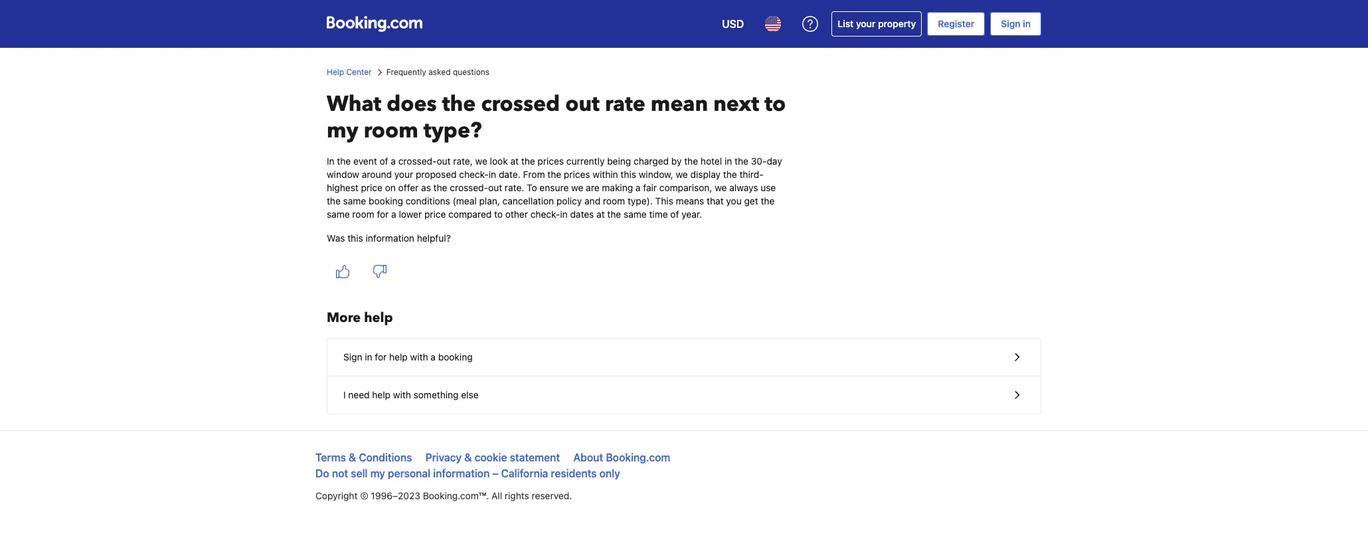 Task type: locate. For each thing, give the bounding box(es) containing it.
2 vertical spatial help
[[372, 389, 391, 400]]

1 vertical spatial to
[[494, 209, 503, 220]]

of up around at the top of page
[[380, 155, 388, 167]]

0 horizontal spatial at
[[510, 155, 519, 167]]

out up the proposed
[[437, 155, 451, 167]]

terms & conditions
[[315, 452, 412, 464]]

property
[[878, 18, 916, 29]]

rate.
[[505, 182, 524, 193]]

a up something in the left bottom of the page
[[431, 351, 436, 363]]

hotel
[[701, 155, 722, 167]]

my
[[327, 116, 358, 145], [370, 468, 385, 480]]

asked
[[429, 67, 451, 77]]

1 vertical spatial price
[[424, 209, 446, 220]]

help
[[327, 67, 344, 77]]

from
[[523, 169, 545, 180]]

booking.com
[[606, 452, 670, 464]]

ensure
[[540, 182, 569, 193]]

residents
[[551, 468, 597, 480]]

0 vertical spatial prices
[[538, 155, 564, 167]]

to right "next"
[[765, 90, 786, 119]]

1 horizontal spatial this
[[621, 169, 636, 180]]

the down questions
[[442, 90, 476, 119]]

in
[[1023, 18, 1031, 29], [725, 155, 732, 167], [489, 169, 496, 180], [560, 209, 568, 220], [365, 351, 372, 363]]

plan,
[[479, 195, 500, 207]]

check- down rate,
[[459, 169, 489, 180]]

1 horizontal spatial sign
[[1001, 18, 1021, 29]]

this inside in the event of a crossed-out rate, we look at the prices currently being charged by the hotel in the 30-day window around your proposed check-in date. from the prices within this window, we display the third- highest price on offer as the crossed-out rate. to ensure we are making a fair comparison, we always use the same booking conditions (meal plan, cancellation policy and room type). this means that you get the same room for a lower price compared to other check-in dates at the same time of year.
[[621, 169, 636, 180]]

1 horizontal spatial booking
[[438, 351, 473, 363]]

information up "booking.com™."
[[433, 468, 490, 480]]

1 horizontal spatial at
[[597, 209, 605, 220]]

sign in for help with a booking link
[[327, 339, 1041, 376]]

frequently
[[386, 67, 426, 77]]

booking down on
[[369, 195, 403, 207]]

in inside 'button'
[[365, 351, 372, 363]]

0 horizontal spatial booking
[[369, 195, 403, 207]]

1 vertical spatial crossed-
[[450, 182, 488, 193]]

window
[[327, 169, 359, 180]]

0 vertical spatial booking
[[369, 195, 403, 207]]

1 horizontal spatial information
[[433, 468, 490, 480]]

with inside i need help with something else button
[[393, 389, 411, 400]]

to inside what does the crossed out rate mean next to my room type?
[[765, 90, 786, 119]]

about booking.com do not sell my personal information – california residents only
[[315, 452, 670, 480]]

was this information helpful?
[[327, 232, 451, 244]]

we left are
[[571, 182, 583, 193]]

same
[[343, 195, 366, 207], [327, 209, 350, 220], [624, 209, 647, 220]]

that
[[707, 195, 724, 207]]

in
[[327, 155, 334, 167]]

i need help with something else
[[343, 389, 479, 400]]

does
[[387, 90, 437, 119]]

what does the crossed out rate mean next to my room type?
[[327, 90, 786, 145]]

i
[[343, 389, 346, 400]]

0 vertical spatial with
[[410, 351, 428, 363]]

1 vertical spatial prices
[[564, 169, 590, 180]]

crossed
[[481, 90, 560, 119]]

1 horizontal spatial price
[[424, 209, 446, 220]]

out
[[565, 90, 600, 119], [437, 155, 451, 167], [488, 182, 502, 193]]

for up was this information helpful?
[[377, 209, 389, 220]]

0 vertical spatial help
[[364, 309, 393, 327]]

prices down currently
[[564, 169, 590, 180]]

help center button
[[327, 66, 372, 78]]

1 horizontal spatial out
[[488, 182, 502, 193]]

terms
[[315, 452, 346, 464]]

help
[[364, 309, 393, 327], [389, 351, 408, 363], [372, 389, 391, 400]]

crossed- up the proposed
[[398, 155, 437, 167]]

1 horizontal spatial your
[[856, 18, 876, 29]]

at down and
[[597, 209, 605, 220]]

to inside in the event of a crossed-out rate, we look at the prices currently being charged by the hotel in the 30-day window around your proposed check-in date. from the prices within this window, we display the third- highest price on offer as the crossed-out rate. to ensure we are making a fair comparison, we always use the same booking conditions (meal plan, cancellation policy and room type). this means that you get the same room for a lower price compared to other check-in dates at the same time of year.
[[494, 209, 503, 220]]

0 horizontal spatial of
[[380, 155, 388, 167]]

0 vertical spatial sign
[[1001, 18, 1021, 29]]

sign right register
[[1001, 18, 1021, 29]]

price down around at the top of page
[[361, 182, 383, 193]]

1 vertical spatial your
[[394, 169, 413, 180]]

0 vertical spatial your
[[856, 18, 876, 29]]

out inside what does the crossed out rate mean next to my room type?
[[565, 90, 600, 119]]

and
[[585, 195, 601, 207]]

1 vertical spatial booking
[[438, 351, 473, 363]]

0 horizontal spatial out
[[437, 155, 451, 167]]

out left rate
[[565, 90, 600, 119]]

2 vertical spatial room
[[352, 209, 374, 220]]

next
[[713, 90, 759, 119]]

your right the "list"
[[856, 18, 876, 29]]

0 horizontal spatial my
[[327, 116, 358, 145]]

with left something in the left bottom of the page
[[393, 389, 411, 400]]

need
[[348, 389, 370, 400]]

sign in
[[1001, 18, 1031, 29]]

crossed- up (meal
[[450, 182, 488, 193]]

booking up else
[[438, 351, 473, 363]]

help up i need help with something else
[[389, 351, 408, 363]]

do
[[315, 468, 329, 480]]

& up do not sell my personal information – california residents only link
[[464, 452, 472, 464]]

the up always
[[723, 169, 737, 180]]

your up offer
[[394, 169, 413, 180]]

0 horizontal spatial price
[[361, 182, 383, 193]]

cancellation
[[503, 195, 554, 207]]

1 vertical spatial for
[[375, 351, 387, 363]]

what
[[327, 90, 381, 119]]

more help
[[327, 309, 393, 327]]

prices up from
[[538, 155, 564, 167]]

1 vertical spatial this
[[348, 232, 363, 244]]

at up date.
[[510, 155, 519, 167]]

0 horizontal spatial your
[[394, 169, 413, 180]]

&
[[349, 452, 356, 464], [464, 452, 472, 464]]

1 vertical spatial check-
[[531, 209, 560, 220]]

this down being
[[621, 169, 636, 180]]

comparison,
[[659, 182, 712, 193]]

& up the sell
[[349, 452, 356, 464]]

1 vertical spatial my
[[370, 468, 385, 480]]

we up comparison,
[[676, 169, 688, 180]]

1 vertical spatial with
[[393, 389, 411, 400]]

check- down cancellation
[[531, 209, 560, 220]]

sign inside 'button'
[[343, 351, 362, 363]]

1 vertical spatial room
[[603, 195, 625, 207]]

for down more help
[[375, 351, 387, 363]]

for
[[377, 209, 389, 220], [375, 351, 387, 363]]

helpful?
[[417, 232, 451, 244]]

of right time
[[670, 209, 679, 220]]

2 & from the left
[[464, 452, 472, 464]]

charged
[[634, 155, 669, 167]]

0 horizontal spatial check-
[[459, 169, 489, 180]]

price
[[361, 182, 383, 193], [424, 209, 446, 220]]

(meal
[[453, 195, 477, 207]]

1 horizontal spatial my
[[370, 468, 385, 480]]

out up plan, on the top
[[488, 182, 502, 193]]

on
[[385, 182, 396, 193]]

0 vertical spatial out
[[565, 90, 600, 119]]

information down lower
[[366, 232, 414, 244]]

0 vertical spatial to
[[765, 90, 786, 119]]

statement
[[510, 452, 560, 464]]

my down 'conditions'
[[370, 468, 385, 480]]

1 horizontal spatial to
[[765, 90, 786, 119]]

help right the more
[[364, 309, 393, 327]]

with inside sign in for help with a booking link
[[410, 351, 428, 363]]

1 vertical spatial sign
[[343, 351, 362, 363]]

1 horizontal spatial crossed-
[[450, 182, 488, 193]]

compared
[[448, 209, 492, 220]]

0 vertical spatial for
[[377, 209, 389, 220]]

1 vertical spatial help
[[389, 351, 408, 363]]

room down making
[[603, 195, 625, 207]]

1 & from the left
[[349, 452, 356, 464]]

& for terms
[[349, 452, 356, 464]]

price down conditions
[[424, 209, 446, 220]]

california
[[501, 468, 548, 480]]

0 vertical spatial this
[[621, 169, 636, 180]]

1 vertical spatial information
[[433, 468, 490, 480]]

cookie
[[475, 452, 507, 464]]

usd
[[722, 18, 744, 30]]

room up event
[[364, 116, 418, 145]]

help inside button
[[372, 389, 391, 400]]

to down plan, on the top
[[494, 209, 503, 220]]

room down highest on the top left
[[352, 209, 374, 220]]

help right the need
[[372, 389, 391, 400]]

with up i need help with something else
[[410, 351, 428, 363]]

1 horizontal spatial &
[[464, 452, 472, 464]]

30-
[[751, 155, 767, 167]]

more
[[327, 309, 361, 327]]

©
[[360, 490, 368, 501]]

something
[[414, 389, 459, 400]]

prices
[[538, 155, 564, 167], [564, 169, 590, 180]]

1 horizontal spatial check-
[[531, 209, 560, 220]]

rate,
[[453, 155, 473, 167]]

sign
[[1001, 18, 1021, 29], [343, 351, 362, 363]]

1 vertical spatial at
[[597, 209, 605, 220]]

my inside what does the crossed out rate mean next to my room type?
[[327, 116, 358, 145]]

0 horizontal spatial &
[[349, 452, 356, 464]]

0 vertical spatial crossed-
[[398, 155, 437, 167]]

0 horizontal spatial crossed-
[[398, 155, 437, 167]]

the up third-
[[735, 155, 748, 167]]

room inside what does the crossed out rate mean next to my room type?
[[364, 116, 418, 145]]

0 vertical spatial my
[[327, 116, 358, 145]]

1 vertical spatial of
[[670, 209, 679, 220]]

of
[[380, 155, 388, 167], [670, 209, 679, 220]]

0 horizontal spatial sign
[[343, 351, 362, 363]]

this right was
[[348, 232, 363, 244]]

my up 'in'
[[327, 116, 358, 145]]

0 horizontal spatial to
[[494, 209, 503, 220]]

sign up the need
[[343, 351, 362, 363]]

0 vertical spatial room
[[364, 116, 418, 145]]

0 horizontal spatial information
[[366, 232, 414, 244]]

we up that
[[715, 182, 727, 193]]

policy
[[557, 195, 582, 207]]

a
[[391, 155, 396, 167], [636, 182, 641, 193], [391, 209, 396, 220], [431, 351, 436, 363]]

display
[[690, 169, 721, 180]]

sign in for help with a booking button
[[327, 339, 1041, 377]]

sign in link
[[990, 12, 1041, 36]]

0 vertical spatial at
[[510, 155, 519, 167]]

the right 'in'
[[337, 155, 351, 167]]

register
[[938, 18, 975, 29]]

2 horizontal spatial out
[[565, 90, 600, 119]]

with
[[410, 351, 428, 363], [393, 389, 411, 400]]



Task type: vqa. For each thing, say whether or not it's contained in the screenshot.
&
yes



Task type: describe. For each thing, give the bounding box(es) containing it.
a left the fair on the top left of page
[[636, 182, 641, 193]]

means
[[676, 195, 704, 207]]

the up ensure
[[547, 169, 561, 180]]

list your property link
[[832, 11, 922, 37]]

i need help with something else button
[[327, 377, 1041, 414]]

same down highest on the top left
[[343, 195, 366, 207]]

you
[[726, 195, 742, 207]]

around
[[362, 169, 392, 180]]

in the event of a crossed-out rate, we look at the prices currently being charged by the hotel in the 30-day window around your proposed check-in date. from the prices within this window, we display the third- highest price on offer as the crossed-out rate. to ensure we are making a fair comparison, we always use the same booking conditions (meal plan, cancellation policy and room type). this means that you get the same room for a lower price compared to other check-in dates at the same time of year.
[[327, 155, 782, 220]]

within
[[593, 169, 618, 180]]

privacy & cookie statement
[[425, 452, 560, 464]]

a inside sign in for help with a booking link
[[431, 351, 436, 363]]

about booking.com link
[[573, 452, 670, 464]]

0 vertical spatial price
[[361, 182, 383, 193]]

sign in for help with a booking
[[343, 351, 473, 363]]

booking.com online hotel reservations image
[[327, 16, 422, 32]]

fair
[[643, 182, 657, 193]]

1 vertical spatial out
[[437, 155, 451, 167]]

type).
[[628, 195, 653, 207]]

the down making
[[607, 209, 621, 220]]

conditions
[[406, 195, 450, 207]]

information inside about booking.com do not sell my personal information – california residents only
[[433, 468, 490, 480]]

booking.com™.
[[423, 490, 489, 501]]

window,
[[639, 169, 673, 180]]

year.
[[682, 209, 702, 220]]

for inside sign in for help with a booking link
[[375, 351, 387, 363]]

copyright © 1996–2023 booking.com™. all rights reserved.
[[315, 490, 572, 501]]

only
[[599, 468, 620, 480]]

booking inside in the event of a crossed-out rate, we look at the prices currently being charged by the hotel in the 30-day window around your proposed check-in date. from the prices within this window, we display the third- highest price on offer as the crossed-out rate. to ensure we are making a fair comparison, we always use the same booking conditions (meal plan, cancellation policy and room type). this means that you get the same room for a lower price compared to other check-in dates at the same time of year.
[[369, 195, 403, 207]]

mean
[[651, 90, 708, 119]]

sign for sign in for help with a booking
[[343, 351, 362, 363]]

0 vertical spatial information
[[366, 232, 414, 244]]

about
[[573, 452, 603, 464]]

conditions
[[359, 452, 412, 464]]

not
[[332, 468, 348, 480]]

this
[[655, 195, 673, 207]]

by
[[671, 155, 682, 167]]

the up from
[[521, 155, 535, 167]]

& for privacy
[[464, 452, 472, 464]]

terms & conditions link
[[315, 452, 412, 464]]

sell
[[351, 468, 368, 480]]

for inside in the event of a crossed-out rate, we look at the prices currently being charged by the hotel in the 30-day window around your proposed check-in date. from the prices within this window, we display the third- highest price on offer as the crossed-out rate. to ensure we are making a fair comparison, we always use the same booking conditions (meal plan, cancellation policy and room type). this means that you get the same room for a lower price compared to other check-in dates at the same time of year.
[[377, 209, 389, 220]]

being
[[607, 155, 631, 167]]

privacy & cookie statement link
[[425, 452, 560, 464]]

other
[[505, 209, 528, 220]]

use
[[761, 182, 776, 193]]

currently
[[566, 155, 605, 167]]

1 horizontal spatial of
[[670, 209, 679, 220]]

0 vertical spatial of
[[380, 155, 388, 167]]

event
[[353, 155, 377, 167]]

third-
[[740, 169, 764, 180]]

same up was
[[327, 209, 350, 220]]

a left lower
[[391, 209, 396, 220]]

list
[[838, 18, 854, 29]]

highest
[[327, 182, 358, 193]]

get
[[744, 195, 758, 207]]

we left look
[[475, 155, 487, 167]]

sign for sign in
[[1001, 18, 1021, 29]]

rights
[[505, 490, 529, 501]]

questions
[[453, 67, 490, 77]]

your inside in the event of a crossed-out rate, we look at the prices currently being charged by the hotel in the 30-day window around your proposed check-in date. from the prices within this window, we display the third- highest price on offer as the crossed-out rate. to ensure we are making a fair comparison, we always use the same booking conditions (meal plan, cancellation policy and room type). this means that you get the same room for a lower price compared to other check-in dates at the same time of year.
[[394, 169, 413, 180]]

center
[[346, 67, 372, 77]]

the down use
[[761, 195, 775, 207]]

usd button
[[714, 8, 752, 40]]

proposed
[[416, 169, 457, 180]]

help inside 'button'
[[389, 351, 408, 363]]

offer
[[398, 182, 419, 193]]

look
[[490, 155, 508, 167]]

reserved.
[[532, 490, 572, 501]]

else
[[461, 389, 479, 400]]

0 vertical spatial check-
[[459, 169, 489, 180]]

same down type).
[[624, 209, 647, 220]]

2 vertical spatial out
[[488, 182, 502, 193]]

0 horizontal spatial this
[[348, 232, 363, 244]]

dates
[[570, 209, 594, 220]]

1996–2023
[[371, 490, 420, 501]]

time
[[649, 209, 668, 220]]

the right by
[[684, 155, 698, 167]]

lower
[[399, 209, 422, 220]]

rate
[[605, 90, 645, 119]]

day
[[767, 155, 782, 167]]

copyright
[[315, 490, 358, 501]]

date.
[[499, 169, 521, 180]]

making
[[602, 182, 633, 193]]

booking inside 'button'
[[438, 351, 473, 363]]

a up around at the top of page
[[391, 155, 396, 167]]

do not sell my personal information – california residents only link
[[315, 468, 620, 480]]

register link
[[927, 12, 985, 36]]

the inside what does the crossed out rate mean next to my room type?
[[442, 90, 476, 119]]

the down the proposed
[[433, 182, 447, 193]]

help center
[[327, 67, 372, 77]]

privacy
[[425, 452, 462, 464]]

my inside about booking.com do not sell my personal information – california residents only
[[370, 468, 385, 480]]

the down highest on the top left
[[327, 195, 341, 207]]

all
[[492, 490, 502, 501]]

type?
[[424, 116, 482, 145]]

was
[[327, 232, 345, 244]]

to
[[527, 182, 537, 193]]

are
[[586, 182, 599, 193]]

always
[[729, 182, 758, 193]]



